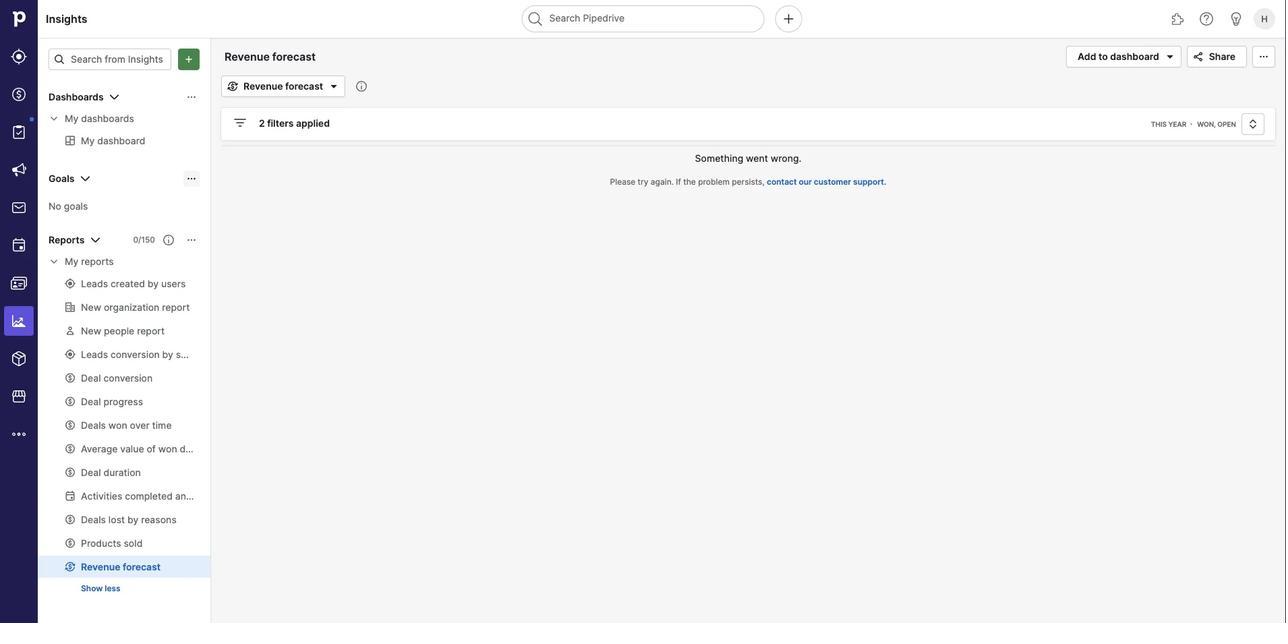 Task type: vqa. For each thing, say whether or not it's contained in the screenshot.
the right VISIBLE
no



Task type: locate. For each thing, give the bounding box(es) containing it.
add
[[1078, 51, 1097, 62]]

won, open
[[1198, 120, 1237, 128]]

won,
[[1198, 120, 1217, 128]]

dashboard
[[1111, 51, 1160, 62]]

sales assistant image
[[1229, 11, 1245, 27]]

my for my reports
[[65, 256, 79, 268]]

2
[[259, 118, 265, 129]]

2 my from the top
[[65, 256, 79, 268]]

share
[[1210, 51, 1236, 62]]

this year
[[1152, 120, 1187, 128]]

to
[[1099, 51, 1109, 62]]

color primary image right leads image
[[54, 54, 65, 65]]

color primary image
[[1163, 49, 1179, 65], [1191, 51, 1207, 62], [1257, 51, 1273, 62], [54, 54, 65, 65], [87, 232, 104, 248], [186, 235, 197, 246]]

quick help image
[[1199, 11, 1215, 27]]

dashboards down dashboards button
[[81, 113, 134, 125]]

1 vertical spatial reports
[[81, 256, 114, 268]]

open
[[1218, 120, 1237, 128]]

my for my dashboards
[[65, 113, 79, 125]]

revenue
[[244, 81, 283, 92]]

products image
[[11, 351, 27, 367]]

1 my from the top
[[65, 113, 79, 125]]

reports up color secondary image
[[49, 235, 85, 246]]

something went wrong.
[[695, 153, 802, 164]]

sales inbox image
[[11, 200, 27, 216]]

color primary image
[[326, 78, 342, 94], [225, 81, 241, 92], [106, 89, 123, 105], [186, 92, 197, 103], [232, 115, 248, 131], [1246, 119, 1262, 130], [77, 171, 93, 187], [186, 173, 197, 184], [163, 235, 174, 246]]

revenue forecast
[[244, 81, 323, 92]]

menu item
[[0, 302, 38, 340]]

no goals
[[49, 200, 88, 212]]

year
[[1169, 120, 1187, 128]]

0 vertical spatial dashboards
[[49, 91, 104, 103]]

menu
[[0, 0, 38, 624]]

goals
[[49, 173, 75, 185], [64, 200, 88, 212]]

reports
[[49, 235, 85, 246], [81, 256, 114, 268]]

Search Pipedrive field
[[522, 5, 765, 32]]

goals inside button
[[49, 173, 75, 185]]

leads image
[[11, 49, 27, 65]]

0 vertical spatial my
[[65, 113, 79, 125]]

color primary image right the 0/150
[[186, 235, 197, 246]]

my right color secondary image
[[65, 256, 79, 268]]

color primary image inside add to dashboard "button"
[[1163, 49, 1179, 65]]

campaigns image
[[11, 162, 27, 178]]

reports right color secondary image
[[81, 256, 114, 268]]

show less button
[[76, 581, 126, 597]]

dashboards inside button
[[49, 91, 104, 103]]

color primary image inside share button
[[1191, 51, 1207, 62]]

no
[[49, 200, 61, 212]]

1 vertical spatial my
[[65, 256, 79, 268]]

0/150
[[133, 235, 155, 245]]

show less
[[81, 584, 121, 594]]

wrong.
[[771, 153, 802, 164]]

less
[[105, 584, 121, 594]]

0 vertical spatial goals
[[49, 173, 75, 185]]

Revenue forecast field
[[221, 48, 336, 65]]

color primary image left share
[[1191, 51, 1207, 62]]

add to dashboard button
[[1067, 46, 1182, 67]]

home image
[[9, 9, 29, 29]]

dashboards
[[49, 91, 104, 103], [81, 113, 134, 125]]

dashboards up color secondary icon
[[49, 91, 104, 103]]

forecast
[[285, 81, 323, 92]]

my
[[65, 113, 79, 125], [65, 256, 79, 268]]

again.
[[651, 177, 674, 187]]

add to dashboard
[[1078, 51, 1160, 62]]

goals right no
[[64, 200, 88, 212]]

my right color secondary icon
[[65, 113, 79, 125]]

0 vertical spatial reports
[[49, 235, 85, 246]]

show
[[81, 584, 103, 594]]

insights
[[46, 12, 87, 25]]

problem
[[699, 177, 730, 187]]

color primary image right dashboard
[[1163, 49, 1179, 65]]

goals up no
[[49, 173, 75, 185]]



Task type: describe. For each thing, give the bounding box(es) containing it.
applied
[[296, 118, 330, 129]]

went
[[746, 153, 769, 164]]

try
[[638, 177, 649, 187]]

goals button
[[38, 168, 211, 190]]

support.
[[854, 177, 887, 187]]

color primary image up my reports
[[87, 232, 104, 248]]

activities image
[[11, 238, 27, 254]]

insights image
[[11, 313, 27, 329]]

deals image
[[11, 86, 27, 103]]

revenue forecast button
[[221, 76, 346, 97]]

quick add image
[[781, 11, 797, 27]]

Search from Insights text field
[[49, 49, 171, 70]]

contact our customer support. link
[[767, 177, 887, 187]]

customer
[[814, 177, 852, 187]]

my dashboards
[[65, 113, 134, 125]]

filters
[[267, 118, 294, 129]]

color secondary image
[[49, 256, 59, 267]]

1 vertical spatial dashboards
[[81, 113, 134, 125]]

h button
[[1252, 5, 1279, 32]]

1 vertical spatial goals
[[64, 200, 88, 212]]

info image
[[356, 81, 367, 92]]

something
[[695, 153, 744, 164]]

the
[[684, 177, 696, 187]]

share button
[[1188, 46, 1248, 67]]

color primary image down h button
[[1257, 51, 1273, 62]]

please
[[610, 177, 636, 187]]

more image
[[11, 427, 27, 443]]

dashboards button
[[38, 86, 211, 108]]

contacts image
[[11, 275, 27, 292]]

if
[[676, 177, 682, 187]]

color primary inverted image
[[181, 54, 197, 65]]

my reports
[[65, 256, 114, 268]]

2 filters applied
[[259, 118, 330, 129]]

color secondary image
[[49, 113, 59, 124]]

this
[[1152, 120, 1167, 128]]

marketplace image
[[11, 389, 27, 405]]

contact
[[767, 177, 797, 187]]

h
[[1262, 13, 1269, 24]]

persists,
[[732, 177, 765, 187]]

our
[[799, 177, 812, 187]]

please try again. if the problem persists, contact our customer support.
[[610, 177, 887, 187]]

color undefined image
[[11, 124, 27, 140]]



